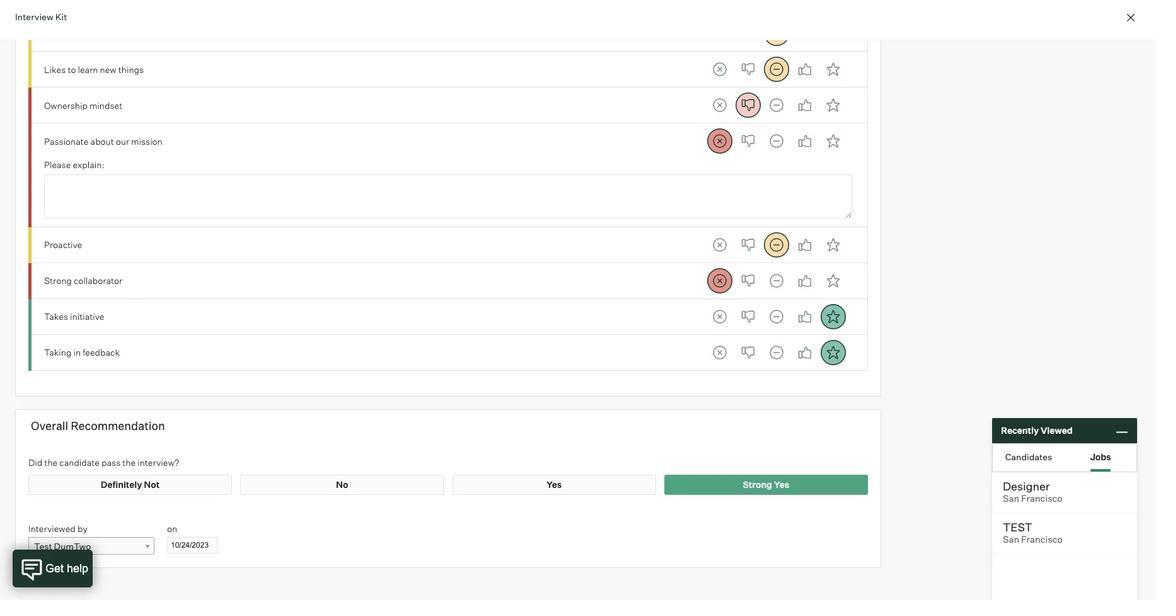 Task type: locate. For each thing, give the bounding box(es) containing it.
yes button
[[793, 21, 818, 46], [793, 57, 818, 82], [793, 93, 818, 118], [793, 129, 818, 154], [793, 233, 818, 258], [793, 269, 818, 294], [793, 305, 818, 330], [793, 341, 818, 366]]

2 yes button from the top
[[793, 57, 818, 82]]

no image
[[736, 21, 761, 46], [736, 57, 761, 82], [736, 269, 761, 294], [736, 305, 761, 330]]

2 no image from the top
[[736, 129, 761, 154]]

no image for mindset
[[736, 93, 761, 118]]

3 yes image from the top
[[793, 129, 818, 154]]

3 no image from the top
[[736, 233, 761, 258]]

3 yes image from the top
[[793, 305, 818, 330]]

yes image for our
[[793, 129, 818, 154]]

strong yes
[[743, 480, 790, 491]]

3 no image from the top
[[736, 269, 761, 294]]

test dumtwo
[[34, 542, 91, 553]]

designer
[[1003, 480, 1050, 494]]

mixed button for in
[[764, 341, 790, 366]]

2 mixed image from the top
[[764, 269, 790, 294]]

please explain:
[[44, 160, 104, 171]]

1 yes button from the top
[[793, 21, 818, 46]]

mixed image for our
[[764, 129, 790, 154]]

no image
[[736, 93, 761, 118], [736, 129, 761, 154], [736, 233, 761, 258], [736, 341, 761, 366]]

2 no image from the top
[[736, 57, 761, 82]]

san inside test san francisco
[[1003, 535, 1020, 546]]

tab list for initiative
[[708, 305, 846, 330]]

1 vertical spatial definitely not image
[[708, 129, 733, 154]]

4 no image from the top
[[736, 341, 761, 366]]

1 no image from the top
[[736, 93, 761, 118]]

7 no button from the top
[[736, 305, 761, 330]]

7 definitely not button from the top
[[708, 305, 733, 330]]

san down designer san francisco
[[1003, 535, 1020, 546]]

4 mixed button from the top
[[764, 129, 790, 154]]

6 strong yes button from the top
[[821, 269, 846, 294]]

mixed image for thinker
[[764, 21, 790, 46]]

mixed image for taking in feedback
[[764, 341, 790, 366]]

1 mixed image from the top
[[764, 93, 790, 118]]

mindset
[[89, 100, 122, 111]]

3 mixed image from the top
[[764, 129, 790, 154]]

0 vertical spatial yes image
[[793, 21, 818, 46]]

definitely
[[101, 480, 142, 491]]

tab list
[[708, 21, 846, 46], [708, 57, 846, 82], [708, 93, 846, 118], [708, 129, 846, 154], [708, 233, 846, 258], [708, 269, 846, 294], [708, 305, 846, 330], [708, 341, 846, 366], [993, 445, 1137, 472]]

2 vertical spatial strong yes image
[[821, 129, 846, 154]]

mixed image for strong collaborator
[[764, 269, 790, 294]]

4 strong yes image from the top
[[821, 305, 846, 330]]

tab list for in
[[708, 341, 846, 366]]

3 strong yes image from the top
[[821, 269, 846, 294]]

2 yes image from the top
[[793, 93, 818, 118]]

1 horizontal spatial the
[[123, 458, 136, 468]]

no image for strong collaborator
[[736, 269, 761, 294]]

3 definitely not image from the top
[[708, 341, 733, 366]]

4 no button from the top
[[736, 129, 761, 154]]

8 strong yes button from the top
[[821, 341, 846, 366]]

4 definitely not button from the top
[[708, 129, 733, 154]]

pass
[[102, 458, 121, 468]]

test
[[34, 542, 52, 553]]

1 vertical spatial yes image
[[793, 269, 818, 294]]

0 vertical spatial strong
[[44, 276, 72, 286]]

4 no image from the top
[[736, 305, 761, 330]]

5 strong yes button from the top
[[821, 233, 846, 258]]

interview kit
[[15, 11, 67, 22]]

2 san from the top
[[1003, 535, 1020, 546]]

1 vertical spatial mixed image
[[764, 269, 790, 294]]

did
[[28, 458, 42, 468]]

kit
[[55, 11, 67, 22]]

5 mixed image from the top
[[764, 305, 790, 330]]

1 vertical spatial francisco
[[1022, 535, 1063, 546]]

no image for about
[[736, 129, 761, 154]]

mixed image for learn
[[764, 57, 790, 82]]

1 mixed button from the top
[[764, 21, 790, 46]]

strong yes image for collaborator
[[821, 269, 846, 294]]

mixed button for about
[[764, 129, 790, 154]]

strong yes image
[[821, 21, 846, 46], [821, 233, 846, 258], [821, 269, 846, 294], [821, 305, 846, 330], [821, 341, 846, 366]]

6 yes button from the top
[[793, 269, 818, 294]]

the
[[44, 458, 58, 468], [123, 458, 136, 468]]

strong yes button
[[821, 21, 846, 46], [821, 57, 846, 82], [821, 93, 846, 118], [821, 129, 846, 154], [821, 233, 846, 258], [821, 269, 846, 294], [821, 305, 846, 330], [821, 341, 846, 366]]

8 no button from the top
[[736, 341, 761, 366]]

3 strong yes button from the top
[[821, 93, 846, 118]]

1 yes image from the top
[[793, 21, 818, 46]]

ownership
[[44, 100, 88, 111]]

0 vertical spatial san
[[1003, 494, 1020, 505]]

1 vertical spatial san
[[1003, 535, 1020, 546]]

4 strong yes button from the top
[[821, 129, 846, 154]]

taking
[[44, 348, 71, 358]]

close image
[[1124, 10, 1139, 25]]

yes image for feedback
[[793, 341, 818, 366]]

2 yes image from the top
[[793, 269, 818, 294]]

dumtwo
[[54, 542, 91, 553]]

6 mixed button from the top
[[764, 269, 790, 294]]

5 definitely not image from the top
[[708, 305, 733, 330]]

2 francisco from the top
[[1022, 535, 1063, 546]]

passionate about our mission
[[44, 136, 163, 147]]

4 yes button from the top
[[793, 129, 818, 154]]

the right pass
[[123, 458, 136, 468]]

1 no image from the top
[[736, 21, 761, 46]]

please
[[44, 160, 71, 171]]

2 the from the left
[[123, 458, 136, 468]]

the right did
[[44, 458, 58, 468]]

yes image
[[793, 21, 818, 46], [793, 269, 818, 294], [793, 305, 818, 330]]

1 vertical spatial strong
[[743, 480, 772, 491]]

4 definitely not image from the top
[[708, 269, 733, 294]]

collaborator
[[74, 276, 122, 286]]

first principles thinker
[[44, 28, 134, 39]]

strong yes image for new
[[821, 57, 846, 82]]

0 horizontal spatial the
[[44, 458, 58, 468]]

0 horizontal spatial yes
[[547, 480, 562, 491]]

7 strong yes button from the top
[[821, 305, 846, 330]]

1 strong yes image from the top
[[821, 57, 846, 82]]

san inside designer san francisco
[[1003, 494, 1020, 505]]

strong yes button for principles
[[821, 21, 846, 46]]

3 mixed image from the top
[[764, 341, 790, 366]]

strong
[[44, 276, 72, 286], [743, 480, 772, 491]]

overall
[[31, 419, 68, 433]]

yes
[[547, 480, 562, 491], [774, 480, 790, 491]]

2 mixed image from the top
[[764, 57, 790, 82]]

san up test
[[1003, 494, 1020, 505]]

0 horizontal spatial strong
[[44, 276, 72, 286]]

francisco inside test san francisco
[[1022, 535, 1063, 546]]

8 yes button from the top
[[793, 341, 818, 366]]

2 definitely not image from the top
[[708, 129, 733, 154]]

1 francisco from the top
[[1022, 494, 1063, 505]]

yes button for principles
[[793, 21, 818, 46]]

6 no button from the top
[[736, 269, 761, 294]]

principles
[[64, 28, 104, 39]]

1 horizontal spatial yes
[[774, 480, 790, 491]]

3 no button from the top
[[736, 93, 761, 118]]

tab list for collaborator
[[708, 269, 846, 294]]

no button
[[736, 21, 761, 46], [736, 57, 761, 82], [736, 93, 761, 118], [736, 129, 761, 154], [736, 233, 761, 258], [736, 269, 761, 294], [736, 305, 761, 330], [736, 341, 761, 366]]

5 strong yes image from the top
[[821, 341, 846, 366]]

1 no button from the top
[[736, 21, 761, 46]]

1 san from the top
[[1003, 494, 1020, 505]]

mixed button for to
[[764, 57, 790, 82]]

mixed button for mindset
[[764, 93, 790, 118]]

in
[[73, 348, 81, 358]]

test dumtwo link
[[28, 538, 154, 556]]

yes button for in
[[793, 341, 818, 366]]

designer san francisco
[[1003, 480, 1063, 505]]

mixed button
[[764, 21, 790, 46], [764, 57, 790, 82], [764, 93, 790, 118], [764, 129, 790, 154], [764, 233, 790, 258], [764, 269, 790, 294], [764, 305, 790, 330], [764, 341, 790, 366]]

0 vertical spatial definitely not image
[[708, 57, 733, 82]]

definitely not button for in
[[708, 341, 733, 366]]

interview
[[15, 11, 53, 22]]

yes button for about
[[793, 129, 818, 154]]

definitely not button for collaborator
[[708, 269, 733, 294]]

no button for to
[[736, 57, 761, 82]]

1 mixed image from the top
[[764, 21, 790, 46]]

1 definitely not image from the top
[[708, 57, 733, 82]]

not
[[144, 480, 160, 491]]

0 vertical spatial mixed image
[[764, 93, 790, 118]]

francisco up test san francisco
[[1022, 494, 1063, 505]]

5 yes image from the top
[[793, 341, 818, 366]]

francisco
[[1022, 494, 1063, 505], [1022, 535, 1063, 546]]

yes button for to
[[793, 57, 818, 82]]

definitely not button
[[708, 21, 733, 46], [708, 57, 733, 82], [708, 93, 733, 118], [708, 129, 733, 154], [708, 233, 733, 258], [708, 269, 733, 294], [708, 305, 733, 330], [708, 341, 733, 366]]

strong yes image
[[821, 57, 846, 82], [821, 93, 846, 118], [821, 129, 846, 154]]

2 vertical spatial mixed image
[[764, 341, 790, 366]]

2 vertical spatial yes image
[[793, 305, 818, 330]]

viewed
[[1041, 426, 1073, 437]]

no image for likes to learn new things
[[736, 57, 761, 82]]

definitely not image
[[708, 21, 733, 46], [708, 93, 733, 118], [708, 233, 733, 258], [708, 269, 733, 294], [708, 305, 733, 330]]

francisco down designer san francisco
[[1022, 535, 1063, 546]]

6 definitely not button from the top
[[708, 269, 733, 294]]

8 mixed button from the top
[[764, 341, 790, 366]]

no button for mindset
[[736, 93, 761, 118]]

first
[[44, 28, 63, 39]]

5 yes button from the top
[[793, 233, 818, 258]]

3 yes button from the top
[[793, 93, 818, 118]]

yes image
[[793, 57, 818, 82], [793, 93, 818, 118], [793, 129, 818, 154], [793, 233, 818, 258], [793, 341, 818, 366]]

francisco for test
[[1022, 535, 1063, 546]]

7 yes button from the top
[[793, 305, 818, 330]]

strong yes button for collaborator
[[821, 269, 846, 294]]

mixed image
[[764, 93, 790, 118], [764, 269, 790, 294], [764, 341, 790, 366]]

jobs
[[1091, 452, 1112, 463]]

3 definitely not button from the top
[[708, 93, 733, 118]]

about
[[91, 136, 114, 147]]

tab list for principles
[[708, 21, 846, 46]]

candidates
[[1006, 452, 1053, 463]]

strong collaborator
[[44, 276, 122, 286]]

2 definitely not button from the top
[[708, 57, 733, 82]]

strong for strong yes
[[743, 480, 772, 491]]

yes image for takes initiative
[[793, 305, 818, 330]]

definitely not image
[[708, 57, 733, 82], [708, 129, 733, 154], [708, 341, 733, 366]]

1 definitely not image from the top
[[708, 21, 733, 46]]

definitely not button for mindset
[[708, 93, 733, 118]]

1 horizontal spatial strong
[[743, 480, 772, 491]]

definitely not
[[101, 480, 160, 491]]

tab list containing candidates
[[993, 445, 1137, 472]]

mixed image
[[764, 21, 790, 46], [764, 57, 790, 82], [764, 129, 790, 154], [764, 233, 790, 258], [764, 305, 790, 330]]

strong yes image for principles
[[821, 21, 846, 46]]

0 vertical spatial strong yes image
[[821, 57, 846, 82]]

francisco inside designer san francisco
[[1022, 494, 1063, 505]]

7 mixed button from the top
[[764, 305, 790, 330]]

1 strong yes button from the top
[[821, 21, 846, 46]]

mission
[[131, 136, 163, 147]]

2 strong yes button from the top
[[821, 57, 846, 82]]

2 vertical spatial definitely not image
[[708, 341, 733, 366]]

2 definitely not image from the top
[[708, 93, 733, 118]]

2 mixed button from the top
[[764, 57, 790, 82]]

None text field
[[44, 175, 852, 219], [167, 538, 218, 555], [44, 175, 852, 219], [167, 538, 218, 555]]

proactive
[[44, 240, 82, 251]]

2 no button from the top
[[736, 57, 761, 82]]

1 the from the left
[[44, 458, 58, 468]]

8 definitely not button from the top
[[708, 341, 733, 366]]

4 yes image from the top
[[793, 233, 818, 258]]

san
[[1003, 494, 1020, 505], [1003, 535, 1020, 546]]

1 vertical spatial strong yes image
[[821, 93, 846, 118]]

1 definitely not button from the top
[[708, 21, 733, 46]]

4 mixed image from the top
[[764, 233, 790, 258]]

recently
[[1001, 426, 1039, 437]]

3 mixed button from the top
[[764, 93, 790, 118]]

interview?
[[138, 458, 179, 468]]

0 vertical spatial francisco
[[1022, 494, 1063, 505]]

3 definitely not image from the top
[[708, 233, 733, 258]]

1 strong yes image from the top
[[821, 21, 846, 46]]

1 yes image from the top
[[793, 57, 818, 82]]

no button for principles
[[736, 21, 761, 46]]

3 strong yes image from the top
[[821, 129, 846, 154]]

on
[[167, 524, 177, 535]]

no button for in
[[736, 341, 761, 366]]



Task type: describe. For each thing, give the bounding box(es) containing it.
no
[[336, 480, 348, 491]]

did the candidate pass the interview?
[[28, 458, 179, 468]]

yes button for collaborator
[[793, 269, 818, 294]]

strong yes button for mindset
[[821, 93, 846, 118]]

recently viewed
[[1001, 426, 1073, 437]]

interviewed
[[28, 524, 76, 535]]

definitely not button for principles
[[708, 21, 733, 46]]

recommendation
[[71, 419, 165, 433]]

5 no button from the top
[[736, 233, 761, 258]]

taking in feedback
[[44, 348, 120, 358]]

definitely not image for collaborator
[[708, 269, 733, 294]]

yes button for initiative
[[793, 305, 818, 330]]

2 strong yes image from the top
[[821, 233, 846, 258]]

mixed button for principles
[[764, 21, 790, 46]]

no button for collaborator
[[736, 269, 761, 294]]

explain:
[[73, 160, 104, 171]]

definitely not image for mindset
[[708, 93, 733, 118]]

likes to learn new things
[[44, 64, 144, 75]]

strong yes button for initiative
[[821, 305, 846, 330]]

definitely not image for principles
[[708, 21, 733, 46]]

strong for strong collaborator
[[44, 276, 72, 286]]

definitely not button for about
[[708, 129, 733, 154]]

5 mixed button from the top
[[764, 233, 790, 258]]

to
[[68, 64, 76, 75]]

feedback
[[83, 348, 120, 358]]

no image for takes initiative
[[736, 305, 761, 330]]

no button for initiative
[[736, 305, 761, 330]]

test
[[1003, 521, 1033, 535]]

san for test
[[1003, 535, 1020, 546]]

1 yes from the left
[[547, 480, 562, 491]]

things
[[118, 64, 144, 75]]

5 definitely not button from the top
[[708, 233, 733, 258]]

takes
[[44, 312, 68, 322]]

interviewed by
[[28, 524, 87, 535]]

no image for in
[[736, 341, 761, 366]]

definitely not image for new
[[708, 57, 733, 82]]

tab list for to
[[708, 57, 846, 82]]

tab list for mindset
[[708, 93, 846, 118]]

likes
[[44, 64, 66, 75]]

ownership mindset
[[44, 100, 122, 111]]

definitely not image for initiative
[[708, 305, 733, 330]]

strong yes image for mission
[[821, 129, 846, 154]]

no button for about
[[736, 129, 761, 154]]

strong yes button for in
[[821, 341, 846, 366]]

no image for first principles thinker
[[736, 21, 761, 46]]

strong yes image for in
[[821, 341, 846, 366]]

definitely not button for to
[[708, 57, 733, 82]]

candidate
[[59, 458, 100, 468]]

takes initiative
[[44, 312, 104, 322]]

mixed button for initiative
[[764, 305, 790, 330]]

strong yes button for to
[[821, 57, 846, 82]]

yes button for mindset
[[793, 93, 818, 118]]

test san francisco
[[1003, 521, 1063, 546]]

yes image for learn
[[793, 57, 818, 82]]

francisco for designer
[[1022, 494, 1063, 505]]

definitely not button for initiative
[[708, 305, 733, 330]]

2 yes from the left
[[774, 480, 790, 491]]

overall recommendation
[[31, 419, 165, 433]]

strong yes button for about
[[821, 129, 846, 154]]

initiative
[[70, 312, 104, 322]]

new
[[100, 64, 116, 75]]

san for designer
[[1003, 494, 1020, 505]]

mixed button for collaborator
[[764, 269, 790, 294]]

our
[[116, 136, 129, 147]]

yes image for strong collaborator
[[793, 269, 818, 294]]

thinker
[[106, 28, 134, 39]]

mixed image for ownership mindset
[[764, 93, 790, 118]]

strong yes image for initiative
[[821, 305, 846, 330]]

yes image for first principles thinker
[[793, 21, 818, 46]]

2 strong yes image from the top
[[821, 93, 846, 118]]

learn
[[78, 64, 98, 75]]

passionate
[[44, 136, 89, 147]]

by
[[78, 524, 87, 535]]

definitely not image for mission
[[708, 129, 733, 154]]

tab list for about
[[708, 129, 846, 154]]



Task type: vqa. For each thing, say whether or not it's contained in the screenshot.
Recommendation
yes



